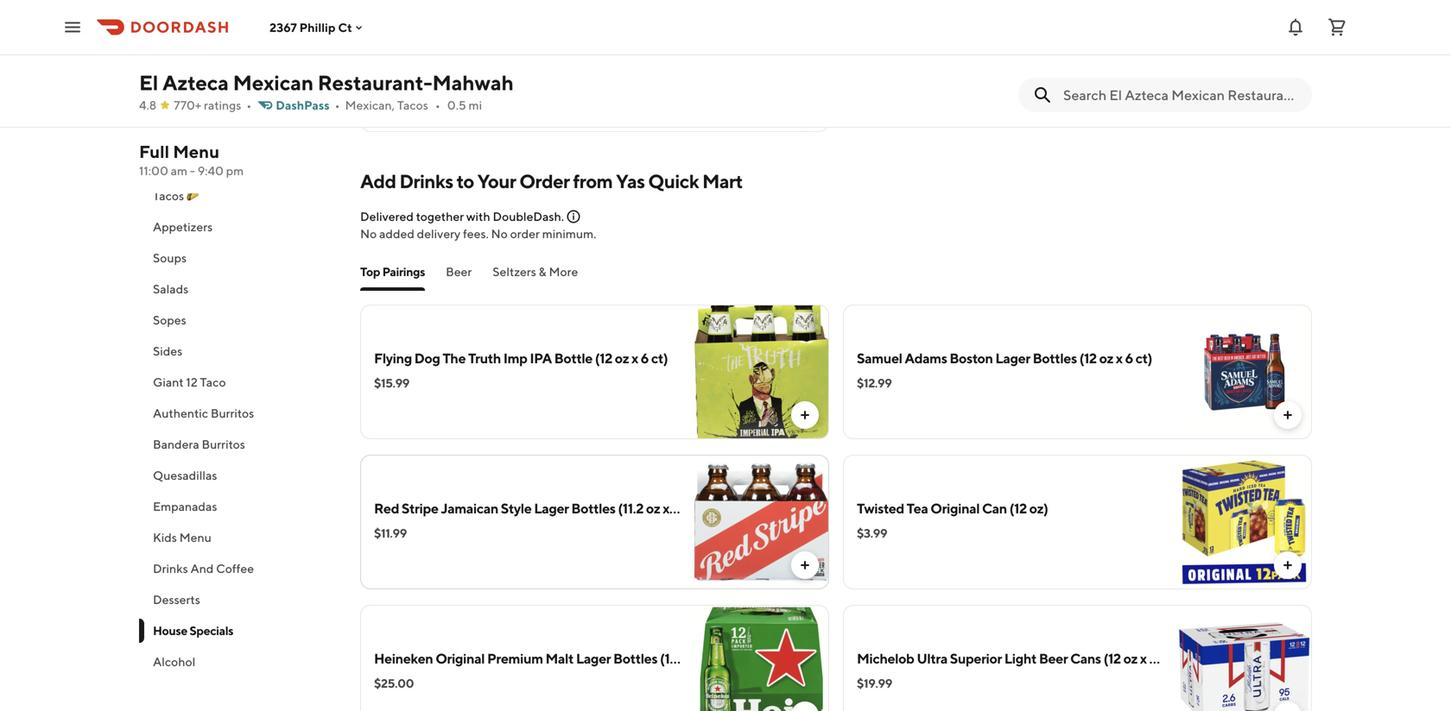 Task type: describe. For each thing, give the bounding box(es) containing it.
kids menu button
[[139, 523, 339, 554]]

oz)
[[1029, 501, 1048, 517]]

pm
[[226, 164, 244, 178]]

2 horizontal spatial with
[[686, 48, 710, 62]]

el
[[139, 70, 158, 95]]

bandera burritos button
[[139, 429, 339, 460]]

twisted tea original can (12 oz)
[[857, 501, 1048, 517]]

authentic burritos button
[[139, 398, 339, 429]]

0 vertical spatial lager
[[995, 350, 1030, 367]]

mart
[[702, 170, 743, 193]]

12 for heineken original premium malt lager bottles (12 oz x 12 ct)
[[706, 651, 718, 667]]

twisted tea original can (12 oz) image
[[1177, 455, 1312, 590]]

9:40
[[198, 164, 224, 178]]

order
[[519, 170, 570, 193]]

michelob
[[857, 651, 914, 667]]

boston
[[950, 350, 993, 367]]

2 • from the left
[[335, 98, 340, 112]]

heineken original premium malt lager bottles (12 oz x 12 ct)
[[374, 651, 737, 667]]

11:00
[[139, 164, 168, 178]]

poblano
[[383, 48, 428, 62]]

dog
[[414, 350, 440, 367]]

x for red stripe jamaican style lager bottles (11.2 oz x 6 ct)
[[663, 501, 669, 517]]

added
[[379, 227, 414, 241]]

ultra
[[917, 651, 947, 667]]

red
[[713, 48, 731, 62]]

mi
[[469, 98, 482, 112]]

heineken original premium malt lager bottles (12 oz x 12 ct) image
[[694, 605, 829, 712]]

notification bell image
[[1285, 17, 1306, 38]]

authentic
[[153, 406, 208, 421]]

coffee
[[216, 562, 254, 576]]

top pairings
[[360, 265, 425, 279]]

appetizers button
[[139, 212, 339, 243]]

salads
[[153, 282, 188, 296]]

mahwah
[[432, 70, 514, 95]]

1 horizontal spatial with
[[523, 48, 547, 62]]

delivered together with doubledash.
[[360, 209, 564, 224]]

$12.99
[[857, 376, 892, 390]]

desserts
[[153, 593, 200, 607]]

2 poblano peppers, stuffed with beef and cheese, topped with red salsa. rice & beans $18.95
[[374, 48, 800, 100]]

menu for kids
[[179, 531, 211, 545]]

cans
[[1070, 651, 1101, 667]]

heineken
[[374, 651, 433, 667]]

red stripe jamaican style lager bottles (11.2 oz x 6 ct) image
[[694, 455, 829, 590]]

lager for red stripe jamaican style lager bottles (11.2 oz x 6 ct)
[[534, 501, 569, 517]]

house
[[153, 624, 187, 638]]

add item to cart image for 6
[[798, 559, 812, 573]]

pairings
[[382, 265, 425, 279]]

dashpass •
[[276, 98, 340, 112]]

kids menu
[[153, 531, 211, 545]]

bottle
[[554, 350, 592, 367]]

add item to cart image for ct)
[[1281, 409, 1295, 422]]

taco
[[200, 375, 226, 390]]

1 horizontal spatial 6
[[672, 501, 680, 517]]

770+
[[174, 98, 201, 112]]

beans
[[374, 65, 407, 79]]

lager for heineken original premium malt lager bottles (12 oz x 12 ct)
[[576, 651, 611, 667]]

topped
[[644, 48, 684, 62]]

$3.99
[[857, 526, 887, 541]]

drinks and coffee button
[[139, 554, 339, 585]]

together
[[416, 209, 464, 224]]

seltzers & more
[[493, 265, 578, 279]]

• for 770+ ratings •
[[246, 98, 252, 112]]

samuel adams boston lager bottles (12 oz x 6 ct) image
[[1177, 305, 1312, 440]]

tacos inside button
[[153, 189, 184, 203]]

peppers,
[[431, 48, 479, 62]]

burritos for authentic burritos
[[211, 406, 254, 421]]

ipa
[[530, 350, 552, 367]]

add item to cart image for flying dog the truth imp ipa bottle (12 oz x 6 ct)
[[798, 409, 812, 422]]

ratings
[[204, 98, 241, 112]]

oz for michelob ultra superior light beer cans (12 oz x 12 ct)
[[1123, 651, 1138, 667]]

red
[[374, 501, 399, 517]]

bottles for heineken original premium malt lager bottles (12 oz x 12 ct)
[[613, 651, 657, 667]]

1 no from the left
[[360, 227, 377, 241]]

add drinks to your order from yas quick mart
[[360, 170, 743, 193]]

mexican, tacos • 0.5 mi
[[345, 98, 482, 112]]

seltzers & more button
[[493, 263, 578, 291]]

order
[[510, 227, 540, 241]]

samuel
[[857, 350, 902, 367]]

beef
[[549, 48, 574, 62]]

desserts button
[[139, 585, 339, 616]]

giant 12 taco
[[153, 375, 226, 390]]

flying dog the truth imp ipa bottle (12 oz x 6 ct) image
[[694, 305, 829, 440]]

alcohol
[[153, 655, 195, 669]]

0 items, open order cart image
[[1327, 17, 1347, 38]]

style
[[501, 501, 532, 517]]

cheese,
[[600, 48, 642, 62]]

quesadillas button
[[139, 460, 339, 491]]

michelob ultra superior light beer cans (12 oz x 12 ct) image
[[1177, 605, 1312, 712]]

fees.
[[463, 227, 489, 241]]

2
[[374, 48, 381, 62]]

tea
[[907, 501, 928, 517]]

oz for heineken original premium malt lager bottles (12 oz x 12 ct)
[[680, 651, 694, 667]]

yas
[[616, 170, 645, 193]]

and
[[190, 562, 214, 576]]

0 horizontal spatial 6
[[641, 350, 649, 367]]

azteca
[[162, 70, 229, 95]]

12 inside button
[[186, 375, 198, 390]]

full
[[139, 142, 169, 162]]

salads button
[[139, 274, 339, 305]]

2 no from the left
[[491, 227, 508, 241]]

adams
[[905, 350, 947, 367]]

rice
[[765, 48, 790, 62]]

open menu image
[[62, 17, 83, 38]]

1 horizontal spatial tacos
[[397, 98, 428, 112]]

michelob ultra superior light beer cans (12 oz x 12 ct)
[[857, 651, 1181, 667]]

add item to cart image for heineken original premium malt lager bottles (12 oz x 12 ct)
[[798, 709, 812, 712]]

and
[[576, 48, 597, 62]]



Task type: vqa. For each thing, say whether or not it's contained in the screenshot.


Task type: locate. For each thing, give the bounding box(es) containing it.
with up no added delivery fees. no order minimum.
[[466, 209, 490, 224]]

from
[[573, 170, 613, 193]]

specials
[[190, 624, 233, 638]]

jamaican
[[441, 501, 498, 517]]

truth
[[468, 350, 501, 367]]

2 horizontal spatial 12
[[1149, 651, 1162, 667]]

drinks down the "kids" on the left of page
[[153, 562, 188, 576]]

menu inside button
[[179, 531, 211, 545]]

$18.95
[[374, 86, 409, 100]]

beer button
[[446, 263, 472, 291]]

• for mexican, tacos • 0.5 mi
[[435, 98, 440, 112]]

drinks up together
[[399, 170, 453, 193]]

1 horizontal spatial original
[[930, 501, 980, 517]]

light
[[1004, 651, 1036, 667]]

soups button
[[139, 243, 339, 274]]

2 vertical spatial bottles
[[613, 651, 657, 667]]

delivery
[[417, 227, 461, 241]]

add
[[360, 170, 396, 193]]

0 vertical spatial add item to cart image
[[798, 409, 812, 422]]

add item to cart image
[[798, 409, 812, 422], [798, 709, 812, 712]]

0 horizontal spatial lager
[[534, 501, 569, 517]]

ct) for heineken original premium malt lager bottles (12 oz x 12 ct)
[[721, 651, 737, 667]]

with left beef
[[523, 48, 547, 62]]

0 vertical spatial drinks
[[399, 170, 453, 193]]

770+ ratings •
[[174, 98, 252, 112]]

beer
[[446, 265, 472, 279], [1039, 651, 1068, 667]]

original right tea
[[930, 501, 980, 517]]

0 vertical spatial beer
[[446, 265, 472, 279]]

& inside 2 poblano peppers, stuffed with beef and cheese, topped with red salsa. rice & beans $18.95
[[792, 48, 800, 62]]

&
[[792, 48, 800, 62], [539, 265, 546, 279]]

minimum.
[[542, 227, 596, 241]]

2 horizontal spatial 6
[[1125, 350, 1133, 367]]

giant 12 taco button
[[139, 367, 339, 398]]

1 vertical spatial bottles
[[571, 501, 615, 517]]

& left more
[[539, 265, 546, 279]]

• left 0.5
[[435, 98, 440, 112]]

authentic burritos
[[153, 406, 254, 421]]

$15.99
[[374, 376, 409, 390]]

tacos
[[397, 98, 428, 112], [153, 189, 184, 203]]

0 horizontal spatial beer
[[446, 265, 472, 279]]

alcohol button
[[139, 647, 339, 678]]

3 • from the left
[[435, 98, 440, 112]]

no right fees.
[[491, 227, 508, 241]]

& inside button
[[539, 265, 546, 279]]

• right ratings
[[246, 98, 252, 112]]

flying
[[374, 350, 412, 367]]

the
[[443, 350, 466, 367]]

x for michelob ultra superior light beer cans (12 oz x 12 ct)
[[1140, 651, 1147, 667]]

burritos for bandera burritos
[[202, 437, 245, 452]]

1 vertical spatial burritos
[[202, 437, 245, 452]]

soups
[[153, 251, 187, 265]]

can
[[982, 501, 1007, 517]]

beer down fees.
[[446, 265, 472, 279]]

samuel adams boston lager bottles (12 oz x 6 ct)
[[857, 350, 1152, 367]]

doubledash.
[[493, 209, 564, 224]]

quesadillas
[[153, 469, 217, 483]]

•
[[246, 98, 252, 112], [335, 98, 340, 112], [435, 98, 440, 112]]

ct)
[[651, 350, 668, 367], [1136, 350, 1152, 367], [682, 501, 699, 517], [721, 651, 737, 667], [1164, 651, 1181, 667]]

bottles left (11.2
[[571, 501, 615, 517]]

0.5
[[447, 98, 466, 112]]

imp
[[503, 350, 527, 367]]

1 horizontal spatial drinks
[[399, 170, 453, 193]]

no down delivered
[[360, 227, 377, 241]]

sides
[[153, 344, 182, 358]]

1 vertical spatial &
[[539, 265, 546, 279]]

lager
[[995, 350, 1030, 367], [534, 501, 569, 517], [576, 651, 611, 667]]

lager right style
[[534, 501, 569, 517]]

full menu 11:00 am - 9:40 pm
[[139, 142, 244, 178]]

lager right boston
[[995, 350, 1030, 367]]

0 horizontal spatial no
[[360, 227, 377, 241]]

delivered
[[360, 209, 414, 224]]

drinks and coffee
[[153, 562, 254, 576]]

menu for full
[[173, 142, 219, 162]]

0 horizontal spatial with
[[466, 209, 490, 224]]

1 vertical spatial drinks
[[153, 562, 188, 576]]

$11.99
[[374, 526, 407, 541]]

1 vertical spatial menu
[[179, 531, 211, 545]]

no
[[360, 227, 377, 241], [491, 227, 508, 241]]

12 for michelob ultra superior light beer cans (12 oz x 12 ct)
[[1149, 651, 1162, 667]]

1 horizontal spatial no
[[491, 227, 508, 241]]

0 vertical spatial menu
[[173, 142, 219, 162]]

2 horizontal spatial •
[[435, 98, 440, 112]]

ct
[[338, 20, 352, 34]]

add item to cart image
[[1281, 409, 1295, 422], [798, 559, 812, 573], [1281, 559, 1295, 573]]

seltzers
[[493, 265, 536, 279]]

sopes button
[[139, 305, 339, 336]]

1 horizontal spatial beer
[[1039, 651, 1068, 667]]

(11.2
[[618, 501, 644, 517]]

premium
[[487, 651, 543, 667]]

• down el azteca mexican restaurant-mahwah
[[335, 98, 340, 112]]

1 vertical spatial add item to cart image
[[798, 709, 812, 712]]

tacos left 🌮
[[153, 189, 184, 203]]

1 • from the left
[[246, 98, 252, 112]]

0 vertical spatial &
[[792, 48, 800, 62]]

1 vertical spatial original
[[435, 651, 485, 667]]

red stripe jamaican style lager bottles (11.2 oz x 6 ct)
[[374, 501, 699, 517]]

$25.00
[[374, 677, 414, 691]]

burritos down giant 12 taco button
[[211, 406, 254, 421]]

0 horizontal spatial original
[[435, 651, 485, 667]]

0 horizontal spatial •
[[246, 98, 252, 112]]

x for heineken original premium malt lager bottles (12 oz x 12 ct)
[[696, 651, 703, 667]]

am
[[171, 164, 187, 178]]

original left premium at the left of the page
[[435, 651, 485, 667]]

stripe
[[402, 501, 438, 517]]

bottles right malt
[[613, 651, 657, 667]]

bottles right boston
[[1033, 350, 1077, 367]]

superior
[[950, 651, 1002, 667]]

appetizers
[[153, 220, 213, 234]]

2367 phillip ct
[[269, 20, 352, 34]]

0 vertical spatial original
[[930, 501, 980, 517]]

0 vertical spatial burritos
[[211, 406, 254, 421]]

drinks inside the drinks and coffee button
[[153, 562, 188, 576]]

1 add item to cart image from the top
[[798, 409, 812, 422]]

ct) for michelob ultra superior light beer cans (12 oz x 12 ct)
[[1164, 651, 1181, 667]]

with left red
[[686, 48, 710, 62]]

1 vertical spatial beer
[[1039, 651, 1068, 667]]

0 horizontal spatial tacos
[[153, 189, 184, 203]]

beer left cans
[[1039, 651, 1068, 667]]

oz for red stripe jamaican style lager bottles (11.2 oz x 6 ct)
[[646, 501, 660, 517]]

12
[[186, 375, 198, 390], [706, 651, 718, 667], [1149, 651, 1162, 667]]

1 horizontal spatial •
[[335, 98, 340, 112]]

1 horizontal spatial lager
[[576, 651, 611, 667]]

0 horizontal spatial &
[[539, 265, 546, 279]]

2 horizontal spatial lager
[[995, 350, 1030, 367]]

twisted
[[857, 501, 904, 517]]

0 vertical spatial tacos
[[397, 98, 428, 112]]

2 vertical spatial lager
[[576, 651, 611, 667]]

1 horizontal spatial &
[[792, 48, 800, 62]]

tacos 🌮 button
[[139, 181, 339, 212]]

& right "rice"
[[792, 48, 800, 62]]

malt
[[545, 651, 574, 667]]

bottles
[[1033, 350, 1077, 367], [571, 501, 615, 517], [613, 651, 657, 667]]

menu up -
[[173, 142, 219, 162]]

0 horizontal spatial drinks
[[153, 562, 188, 576]]

1 horizontal spatial 12
[[706, 651, 718, 667]]

to
[[456, 170, 474, 193]]

2 add item to cart image from the top
[[798, 709, 812, 712]]

1 vertical spatial lager
[[534, 501, 569, 517]]

bottles for red stripe jamaican style lager bottles (11.2 oz x 6 ct)
[[571, 501, 615, 517]]

menu right the "kids" on the left of page
[[179, 531, 211, 545]]

bandera burritos
[[153, 437, 245, 452]]

your
[[477, 170, 516, 193]]

0 vertical spatial bottles
[[1033, 350, 1077, 367]]

lager right malt
[[576, 651, 611, 667]]

dashpass
[[276, 98, 330, 112]]

house specials
[[153, 624, 233, 638]]

flying dog the truth imp ipa bottle (12 oz x 6 ct)
[[374, 350, 668, 367]]

burritos down authentic burritos button
[[202, 437, 245, 452]]

mexican,
[[345, 98, 395, 112]]

with
[[523, 48, 547, 62], [686, 48, 710, 62], [466, 209, 490, 224]]

0 horizontal spatial 12
[[186, 375, 198, 390]]

1 vertical spatial tacos
[[153, 189, 184, 203]]

ct) for red stripe jamaican style lager bottles (11.2 oz x 6 ct)
[[682, 501, 699, 517]]

delivered together with doubledash. image
[[566, 209, 581, 225]]

empanadas
[[153, 500, 217, 514]]

original
[[930, 501, 980, 517], [435, 651, 485, 667]]

menu inside full menu 11:00 am - 9:40 pm
[[173, 142, 219, 162]]

(12
[[595, 350, 612, 367], [1079, 350, 1097, 367], [1009, 501, 1027, 517], [660, 651, 677, 667], [1103, 651, 1121, 667]]

bandera
[[153, 437, 199, 452]]

Item Search search field
[[1063, 86, 1298, 105]]

tacos down the beans at the left top of the page
[[397, 98, 428, 112]]

salsa.
[[734, 48, 763, 62]]



